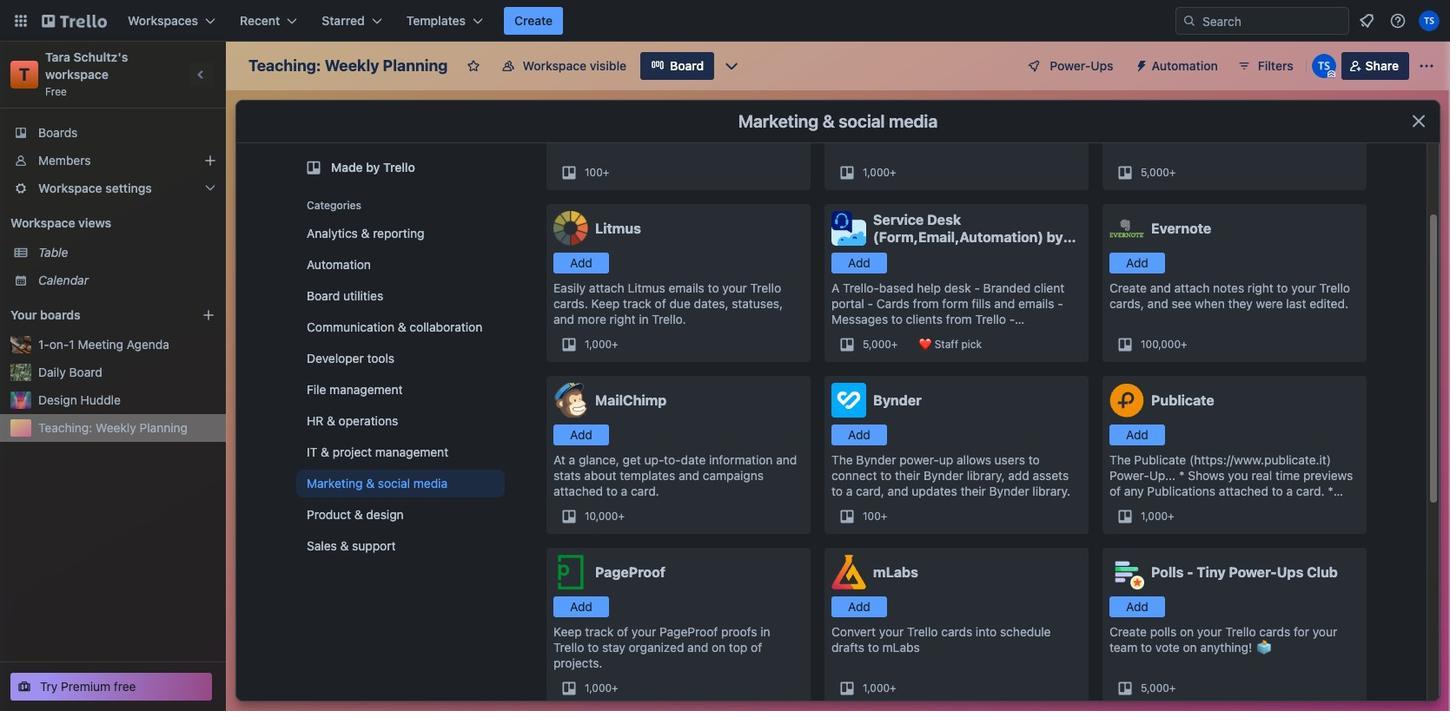Task type: vqa. For each thing, say whether or not it's contained in the screenshot.
'WITH' inside the Getting Started With Trello
no



Task type: describe. For each thing, give the bounding box(es) containing it.
0 vertical spatial 5,000
[[1141, 166, 1170, 179]]

anything!
[[1201, 641, 1253, 655]]

create inside button
[[515, 13, 553, 28]]

teaching: inside teaching: weekly planning link
[[38, 421, 92, 436]]

recent button
[[230, 7, 308, 35]]

2 vertical spatial 5,000
[[1141, 682, 1170, 695]]

filters
[[1259, 58, 1294, 73]]

+ down mautic)
[[603, 166, 610, 179]]

messages
[[832, 312, 889, 327]]

of inside easily attach litmus emails to your trello cards. keep track of due dates, statuses, and more right in trello.
[[655, 296, 667, 311]]

templates button
[[396, 7, 494, 35]]

add button for evernote
[[1110, 253, 1166, 274]]

keep inside keep track of your pageproof proofs in trello to stay organized and on top of projects.
[[554, 625, 582, 640]]

board utilities
[[307, 289, 384, 303]]

- down branded on the right of the page
[[1010, 312, 1015, 327]]

glance,
[[579, 453, 620, 468]]

project
[[333, 445, 372, 460]]

add for evernote
[[1127, 256, 1149, 270]]

100,000 +
[[1141, 338, 1188, 351]]

for inside manage leads and customers better with the zoho crm for trello
[[1172, 124, 1188, 139]]

fills
[[972, 296, 991, 311]]

were
[[1257, 296, 1284, 311]]

0 horizontal spatial boards
[[40, 308, 81, 323]]

workspace navigation collapse icon image
[[190, 63, 214, 87]]

2 horizontal spatial of
[[751, 641, 762, 655]]

a
[[832, 281, 840, 296]]

+ down the convert your trello cards into schedule drafts to mlabs in the right bottom of the page
[[890, 682, 897, 695]]

trello inside the a trello-based help desk - branded client portal - cards from form fills and emails - messages to clients from trello - automations
[[976, 312, 1007, 327]]

add button for pageproof
[[554, 597, 609, 618]]

in inside keep track of your pageproof proofs in trello to stay organized and on top of projects.
[[761, 625, 771, 640]]

tara
[[45, 50, 70, 64]]

t
[[19, 64, 30, 84]]

stats
[[554, 469, 581, 483]]

about
[[584, 469, 617, 483]]

0 vertical spatial social
[[839, 111, 885, 131]]

1 horizontal spatial ups
[[1278, 565, 1304, 581]]

workspaces button
[[117, 7, 226, 35]]

and down date
[[679, 469, 700, 483]]

1,000 for pageproof
[[585, 682, 612, 695]]

and inside keep track of your pageproof proofs in trello to stay organized and on top of projects.
[[688, 641, 709, 655]]

product & design
[[307, 508, 404, 522]]

it
[[307, 445, 318, 460]]

easy
[[832, 109, 858, 123]]

add button for mlabs
[[832, 597, 888, 618]]

to inside at a glance, get up-to-date information and stats about templates and campaigns attached to a card.
[[607, 484, 618, 499]]

this member is an admin of this board. image
[[1328, 70, 1336, 78]]

1 horizontal spatial their
[[961, 484, 987, 499]]

they
[[1229, 296, 1253, 311]]

workspace for workspace views
[[10, 216, 75, 230]]

calendar link
[[38, 272, 216, 289]]

club
[[1307, 565, 1339, 581]]

tracking
[[892, 109, 938, 123]]

& right aivie
[[823, 111, 835, 131]]

0 horizontal spatial automation
[[307, 257, 371, 272]]

& for marketing & social media link
[[366, 476, 375, 491]]

add board image
[[202, 309, 216, 323]]

bynder down add
[[990, 484, 1030, 499]]

create polls on your trello cards for your team to vote on anything! 🗳
[[1110, 625, 1338, 655]]

- left the "tiny"
[[1188, 565, 1194, 581]]

stay
[[602, 641, 626, 655]]

power- inside button
[[1050, 58, 1091, 73]]

automation link
[[296, 251, 505, 279]]

1,000 up service
[[863, 166, 890, 179]]

operations
[[339, 414, 398, 429]]

cards inside the convert your trello cards into schedule drafts to mlabs
[[942, 625, 973, 640]]

on right the vote
[[1184, 641, 1198, 655]]

1 vertical spatial 100
[[863, 510, 881, 523]]

on right tracking
[[941, 109, 955, 123]]

1,000 for litmus
[[585, 338, 612, 351]]

1 vertical spatial of
[[617, 625, 629, 640]]

management inside 'link'
[[375, 445, 449, 460]]

1,000 + for mlabs
[[863, 682, 897, 695]]

the inside manage leads and customers better with the zoho crm for trello
[[1342, 109, 1360, 123]]

❤️
[[919, 338, 932, 351]]

statuses,
[[732, 296, 783, 311]]

allows
[[957, 453, 992, 468]]

polls
[[1152, 565, 1184, 581]]

0 horizontal spatial teaching: weekly planning
[[38, 421, 188, 436]]

teaching: inside teaching: weekly planning text box
[[249, 57, 321, 75]]

- down client
[[1058, 296, 1064, 311]]

daily
[[38, 365, 66, 380]]

& for analytics & reporting link
[[361, 226, 370, 241]]

sales
[[307, 539, 337, 554]]

bynder up connect
[[857, 453, 897, 468]]

to down connect
[[832, 484, 843, 499]]

support
[[352, 539, 396, 554]]

organized
[[629, 641, 684, 655]]

0 vertical spatial 5,000 +
[[1141, 166, 1176, 179]]

add
[[1009, 469, 1030, 483]]

your up anything!
[[1198, 625, 1223, 640]]

workspace for workspace settings
[[38, 181, 102, 196]]

and up 100,000
[[1151, 281, 1172, 296]]

right inside the create and attach notes right to your trello cards, and see when they were last edited.
[[1248, 281, 1274, 296]]

add for litmus
[[570, 256, 593, 270]]

automation
[[685, 109, 748, 123]]

table
[[38, 245, 68, 260]]

+ up "polls"
[[1168, 510, 1175, 523]]

trello inside keep track of your pageproof proofs in trello to stay organized and on top of projects.
[[554, 641, 585, 655]]

0 vertical spatial management
[[330, 382, 403, 397]]

board for board
[[670, 58, 704, 73]]

view-
[[861, 109, 892, 123]]

trello inside easily attach litmus emails to your trello cards. keep track of due dates, statuses, and more right in trello.
[[751, 281, 782, 296]]

help
[[917, 281, 941, 296]]

+ up service
[[890, 166, 897, 179]]

+ up mailchimp
[[612, 338, 619, 351]]

top
[[729, 641, 748, 655]]

board for board utilities
[[307, 289, 340, 303]]

the inside "connect the marketing automation tool aivie (or mautic) with trello."
[[605, 109, 623, 123]]

add button for service desk (form,email,automation) by hipporello
[[832, 253, 888, 274]]

1 vertical spatial from
[[946, 312, 972, 327]]

your inside the create and attach notes right to your trello cards, and see when they were last edited.
[[1292, 281, 1317, 296]]

and inside manage leads and customers better with the zoho crm for trello
[[1191, 109, 1212, 123]]

trello inside the create polls on your trello cards for your team to vote on anything! 🗳
[[1226, 625, 1257, 640]]

emails inside easily attach litmus emails to your trello cards. keep track of due dates, statuses, and more right in trello.
[[669, 281, 705, 296]]

staff
[[935, 338, 959, 351]]

+ down card,
[[881, 510, 888, 523]]

attach inside the create and attach notes right to your trello cards, and see when they were last edited.
[[1175, 281, 1210, 296]]

a inside the bynder power-up allows users to connect to their bynder library, add assets to a card, and updates their bynder library.
[[846, 484, 853, 499]]

on inside keep track of your pageproof proofs in trello to stay organized and on top of projects.
[[712, 641, 726, 655]]

pick
[[962, 338, 982, 351]]

and inside the a trello-based help desk - branded client portal - cards from form fills and emails - messages to clients from trello - automations
[[995, 296, 1016, 311]]

1,000 + for pageproof
[[585, 682, 619, 695]]

tara schultz's workspace link
[[45, 50, 131, 82]]

track inside easily attach litmus emails to your trello cards. keep track of due dates, statuses, and more right in trello.
[[623, 296, 652, 311]]

t link
[[10, 61, 38, 89]]

to inside the create polls on your trello cards for your team to vote on anything! 🗳
[[1141, 641, 1153, 655]]

daily board link
[[38, 364, 216, 382]]

0 horizontal spatial by
[[366, 160, 380, 175]]

design huddle link
[[38, 392, 216, 409]]

with inside manage leads and customers better with the zoho crm for trello
[[1315, 109, 1339, 123]]

teaching: weekly planning link
[[38, 420, 216, 437]]

see
[[1172, 296, 1192, 311]]

attach inside easily attach litmus emails to your trello cards. keep track of due dates, statuses, and more right in trello.
[[589, 281, 625, 296]]

visible
[[590, 58, 627, 73]]

cards,
[[1110, 296, 1145, 311]]

teaching: weekly planning inside text box
[[249, 57, 448, 75]]

trello. inside "connect the marketing automation tool aivie (or mautic) with trello."
[[645, 124, 680, 139]]

and left cards!
[[1001, 109, 1022, 123]]

tool
[[752, 109, 773, 123]]

1 horizontal spatial 100 +
[[863, 510, 888, 523]]

aivie
[[776, 109, 803, 123]]

and left see
[[1148, 296, 1169, 311]]

mailchimp
[[595, 393, 667, 409]]

due
[[670, 296, 691, 311]]

daily board
[[38, 365, 102, 380]]

bynder down ❤️ at the top right
[[874, 393, 922, 409]]

planning inside teaching: weekly planning text box
[[383, 57, 448, 75]]

❤️ staff pick
[[919, 338, 982, 351]]

try premium free button
[[10, 674, 212, 702]]

- up fills
[[975, 281, 980, 296]]

views
[[78, 216, 111, 230]]

your boards with 4 items element
[[10, 305, 176, 326]]

- down trello-
[[868, 296, 874, 311]]

convert
[[832, 625, 876, 640]]

members link
[[0, 147, 226, 175]]

0 vertical spatial mlabs
[[874, 565, 919, 581]]

easy view-tracking on boards and cards!
[[832, 109, 1060, 123]]

sales & support
[[307, 539, 396, 554]]

right inside easily attach litmus emails to your trello cards. keep track of due dates, statuses, and more right in trello.
[[610, 312, 636, 327]]

1 horizontal spatial a
[[621, 484, 628, 499]]

to inside keep track of your pageproof proofs in trello to stay organized and on top of projects.
[[588, 641, 599, 655]]

2 vertical spatial board
[[69, 365, 102, 380]]

add button for litmus
[[554, 253, 609, 274]]

leads
[[1158, 109, 1188, 123]]

polls - tiny power-ups club
[[1152, 565, 1339, 581]]

keep track of your pageproof proofs in trello to stay organized and on top of projects.
[[554, 625, 771, 671]]

to up add
[[1029, 453, 1040, 468]]

to inside the a trello-based help desk - branded client portal - cards from form fills and emails - messages to clients from trello - automations
[[892, 312, 903, 327]]

0 vertical spatial marketing & social media
[[739, 111, 938, 131]]

add button for bynder
[[832, 425, 888, 446]]

trello right 'made'
[[383, 160, 415, 175]]

and inside the bynder power-up allows users to connect to their bynder library, add assets to a card, and updates their bynder library.
[[888, 484, 909, 499]]

by inside service desk (form,email,automation) by hipporello
[[1047, 229, 1064, 245]]

to inside the create and attach notes right to your trello cards, and see when they were last edited.
[[1278, 281, 1289, 296]]

communication & collaboration
[[307, 320, 483, 335]]

1 vertical spatial marketing
[[307, 476, 363, 491]]

connect
[[554, 109, 601, 123]]

add for mailchimp
[[570, 428, 593, 442]]

easily attach litmus emails to your trello cards. keep track of due dates, statuses, and more right in trello.
[[554, 281, 783, 327]]

publicate
[[1152, 393, 1215, 409]]

to inside the convert your trello cards into schedule drafts to mlabs
[[868, 641, 880, 655]]

tara schultz (taraschultz7) image
[[1312, 54, 1337, 78]]

workspace for workspace visible
[[523, 58, 587, 73]]

1 vertical spatial social
[[378, 476, 410, 491]]

add for publicate
[[1127, 428, 1149, 442]]

1,000 for mlabs
[[863, 682, 890, 695]]

the
[[832, 453, 853, 468]]

create for polls - tiny power-ups club
[[1110, 625, 1147, 640]]

& for product & design link
[[355, 508, 363, 522]]

get
[[623, 453, 641, 468]]

0 horizontal spatial 100 +
[[585, 166, 610, 179]]

free
[[114, 680, 136, 695]]

your
[[10, 308, 37, 323]]



Task type: locate. For each thing, give the bounding box(es) containing it.
0 horizontal spatial weekly
[[96, 421, 136, 436]]

workspace inside workspace settings dropdown button
[[38, 181, 102, 196]]

(or
[[554, 124, 570, 139]]

for down club
[[1294, 625, 1310, 640]]

1 vertical spatial for
[[1294, 625, 1310, 640]]

to inside easily attach litmus emails to your trello cards. keep track of due dates, statuses, and more right in trello.
[[708, 281, 719, 296]]

trello.
[[645, 124, 680, 139], [652, 312, 686, 327]]

0 horizontal spatial planning
[[140, 421, 188, 436]]

trello. down due
[[652, 312, 686, 327]]

0 vertical spatial boards
[[958, 109, 997, 123]]

0 horizontal spatial track
[[585, 625, 614, 640]]

open information menu image
[[1390, 12, 1407, 30]]

the bynder power-up allows users to connect to their bynder library, add assets to a card, and updates their bynder library.
[[832, 453, 1071, 499]]

track left due
[[623, 296, 652, 311]]

tools
[[367, 351, 395, 366]]

teaching: down design
[[38, 421, 92, 436]]

branded
[[984, 281, 1031, 296]]

1 horizontal spatial cards
[[1260, 625, 1291, 640]]

1 horizontal spatial marketing
[[739, 111, 819, 131]]

on right 'polls'
[[1180, 625, 1195, 640]]

1 vertical spatial 5,000
[[863, 338, 892, 351]]

automation button
[[1128, 52, 1229, 80]]

trello
[[1191, 124, 1222, 139], [383, 160, 415, 175], [751, 281, 782, 296], [1320, 281, 1351, 296], [976, 312, 1007, 327], [908, 625, 938, 640], [1226, 625, 1257, 640], [554, 641, 585, 655]]

Board name text field
[[240, 52, 457, 80]]

2 the from the left
[[1342, 109, 1360, 123]]

analytics & reporting
[[307, 226, 425, 241]]

1 vertical spatial right
[[610, 312, 636, 327]]

desk
[[945, 281, 972, 296]]

share button
[[1342, 52, 1410, 80]]

cards inside the create polls on your trello cards for your team to vote on anything! 🗳
[[1260, 625, 1291, 640]]

right up were
[[1248, 281, 1274, 296]]

10,000 +
[[585, 510, 625, 523]]

developer tools link
[[296, 345, 505, 373]]

to left the vote
[[1141, 641, 1153, 655]]

1,000 + up "polls"
[[1141, 510, 1175, 523]]

star or unstar board image
[[467, 59, 481, 73]]

0 horizontal spatial their
[[895, 469, 921, 483]]

0 vertical spatial planning
[[383, 57, 448, 75]]

ups
[[1091, 58, 1114, 73], [1278, 565, 1304, 581]]

0 horizontal spatial marketing
[[307, 476, 363, 491]]

1 vertical spatial planning
[[140, 421, 188, 436]]

hr
[[307, 414, 324, 429]]

ups inside power-ups button
[[1091, 58, 1114, 73]]

your inside easily attach litmus emails to your trello cards. keep track of due dates, statuses, and more right in trello.
[[723, 281, 747, 296]]

a down connect
[[846, 484, 853, 499]]

0 vertical spatial right
[[1248, 281, 1274, 296]]

form
[[943, 296, 969, 311]]

emails inside the a trello-based help desk - branded client portal - cards from form fills and emails - messages to clients from trello - automations
[[1019, 296, 1055, 311]]

to down cards
[[892, 312, 903, 327]]

hr & operations
[[307, 414, 398, 429]]

+ down see
[[1181, 338, 1188, 351]]

design
[[366, 508, 404, 522]]

2 vertical spatial of
[[751, 641, 762, 655]]

1,000 + down 'projects.'
[[585, 682, 619, 695]]

5,000 + down the vote
[[1141, 682, 1176, 695]]

0 horizontal spatial marketing & social media
[[307, 476, 448, 491]]

workspace inside workspace visible button
[[523, 58, 587, 73]]

pageproof inside keep track of your pageproof proofs in trello to stay organized and on top of projects.
[[660, 625, 718, 640]]

0 vertical spatial litmus
[[595, 221, 641, 236]]

users
[[995, 453, 1026, 468]]

automation inside button
[[1152, 58, 1219, 73]]

0 vertical spatial 100
[[585, 166, 603, 179]]

1,000
[[863, 166, 890, 179], [585, 338, 612, 351], [1141, 510, 1168, 523], [585, 682, 612, 695], [863, 682, 890, 695]]

media down it & project management 'link'
[[414, 476, 448, 491]]

ups left the sm image
[[1091, 58, 1114, 73]]

made by trello link
[[296, 150, 505, 185]]

create for evernote
[[1110, 281, 1147, 296]]

try
[[40, 680, 58, 695]]

add for bynder
[[849, 428, 871, 442]]

create inside the create polls on your trello cards for your team to vote on anything! 🗳
[[1110, 625, 1147, 640]]

cards left into
[[942, 625, 973, 640]]

of left due
[[655, 296, 667, 311]]

trello. inside easily attach litmus emails to your trello cards. keep track of due dates, statuses, and more right in trello.
[[652, 312, 686, 327]]

& left design
[[355, 508, 363, 522]]

1 vertical spatial emails
[[1019, 296, 1055, 311]]

& for hr & operations link
[[327, 414, 335, 429]]

date
[[681, 453, 706, 468]]

1 horizontal spatial media
[[889, 111, 938, 131]]

sm image
[[1128, 52, 1152, 76]]

2 attach from the left
[[1175, 281, 1210, 296]]

track inside keep track of your pageproof proofs in trello to stay organized and on top of projects.
[[585, 625, 614, 640]]

0 horizontal spatial 100
[[585, 166, 603, 179]]

add for pageproof
[[570, 600, 593, 615]]

0 vertical spatial pageproof
[[595, 565, 666, 581]]

2 horizontal spatial a
[[846, 484, 853, 499]]

0 vertical spatial by
[[366, 160, 380, 175]]

planning down the design huddle link
[[140, 421, 188, 436]]

create button
[[504, 7, 563, 35]]

+ left ❤️ at the top right
[[892, 338, 898, 351]]

your boards
[[10, 308, 81, 323]]

attached
[[554, 484, 603, 499]]

1 vertical spatial mlabs
[[883, 641, 920, 655]]

0 vertical spatial weekly
[[325, 57, 379, 75]]

board up design huddle on the left
[[69, 365, 102, 380]]

0 vertical spatial emails
[[669, 281, 705, 296]]

keep up 'projects.'
[[554, 625, 582, 640]]

polls
[[1151, 625, 1177, 640]]

0 horizontal spatial teaching:
[[38, 421, 92, 436]]

trello up the statuses,
[[751, 281, 782, 296]]

1 horizontal spatial by
[[1047, 229, 1064, 245]]

communication & collaboration link
[[296, 314, 505, 342]]

add for polls - tiny power-ups club
[[1127, 600, 1149, 615]]

to-
[[664, 453, 681, 468]]

from down form
[[946, 312, 972, 327]]

teaching: weekly planning down the "starred" popup button
[[249, 57, 448, 75]]

weekly
[[325, 57, 379, 75], [96, 421, 136, 436]]

1-on-1 meeting agenda link
[[38, 336, 216, 354]]

developer
[[307, 351, 364, 366]]

add button up trello-
[[832, 253, 888, 274]]

5,000 + down messages
[[863, 338, 898, 351]]

100
[[585, 166, 603, 179], [863, 510, 881, 523]]

starred
[[322, 13, 365, 28]]

1 vertical spatial board
[[307, 289, 340, 303]]

board link
[[641, 52, 715, 80]]

& for it & project management 'link'
[[321, 445, 329, 460]]

a right at
[[569, 453, 576, 468]]

0 vertical spatial 100 +
[[585, 166, 610, 179]]

+ down leads
[[1170, 166, 1176, 179]]

0 vertical spatial keep
[[592, 296, 620, 311]]

automation up board utilities
[[307, 257, 371, 272]]

1 horizontal spatial marketing & social media
[[739, 111, 938, 131]]

1,000 up "polls"
[[1141, 510, 1168, 523]]

service
[[874, 212, 924, 228]]

trello inside the convert your trello cards into schedule drafts to mlabs
[[908, 625, 938, 640]]

0 horizontal spatial for
[[1172, 124, 1188, 139]]

1,000 + down more
[[585, 338, 619, 351]]

in inside easily attach litmus emails to your trello cards. keep track of due dates, statuses, and more right in trello.
[[639, 312, 649, 327]]

marketing & social media
[[739, 111, 938, 131], [307, 476, 448, 491]]

+ down stay
[[612, 682, 619, 695]]

1 horizontal spatial weekly
[[325, 57, 379, 75]]

for down leads
[[1172, 124, 1188, 139]]

create up cards,
[[1110, 281, 1147, 296]]

in right more
[[639, 312, 649, 327]]

in right proofs in the bottom of the page
[[761, 625, 771, 640]]

with inside "connect the marketing automation tool aivie (or mautic) with trello."
[[619, 124, 642, 139]]

1,000 + up service
[[863, 166, 897, 179]]

add button up 'polls'
[[1110, 597, 1166, 618]]

1 horizontal spatial power-
[[1230, 565, 1278, 581]]

1,000 + for litmus
[[585, 338, 619, 351]]

0 vertical spatial power-
[[1050, 58, 1091, 73]]

board utilities link
[[296, 283, 505, 310]]

1 horizontal spatial 100
[[863, 510, 881, 523]]

add for service desk (form,email,automation) by hipporello
[[849, 256, 871, 270]]

mlabs
[[874, 565, 919, 581], [883, 641, 920, 655]]

at
[[554, 453, 566, 468]]

1 vertical spatial in
[[761, 625, 771, 640]]

trello up edited.
[[1320, 281, 1351, 296]]

5,000 down the vote
[[1141, 682, 1170, 695]]

your inside keep track of your pageproof proofs in trello to stay organized and on top of projects.
[[632, 625, 657, 640]]

keep up more
[[592, 296, 620, 311]]

0 horizontal spatial in
[[639, 312, 649, 327]]

easily
[[554, 281, 586, 296]]

collaboration
[[410, 320, 483, 335]]

1,000 for publicate
[[1141, 510, 1168, 523]]

in
[[639, 312, 649, 327], [761, 625, 771, 640]]

& for sales & support link in the bottom of the page
[[340, 539, 349, 554]]

1 vertical spatial create
[[1110, 281, 1147, 296]]

1 vertical spatial workspace
[[38, 181, 102, 196]]

& inside 'link'
[[321, 445, 329, 460]]

vote
[[1156, 641, 1180, 655]]

add button down publicate
[[1110, 425, 1166, 446]]

trello-
[[843, 281, 880, 296]]

keep inside easily attach litmus emails to your trello cards. keep track of due dates, statuses, and more right in trello.
[[592, 296, 620, 311]]

1 horizontal spatial teaching: weekly planning
[[249, 57, 448, 75]]

with right better
[[1315, 109, 1339, 123]]

settings
[[105, 181, 152, 196]]

0 horizontal spatial emails
[[669, 281, 705, 296]]

0 horizontal spatial right
[[610, 312, 636, 327]]

weekly down the "starred" popup button
[[325, 57, 379, 75]]

into
[[976, 625, 997, 640]]

keep
[[592, 296, 620, 311], [554, 625, 582, 640]]

marketing left easy
[[739, 111, 819, 131]]

power-ups button
[[1016, 52, 1124, 80]]

0 vertical spatial marketing
[[739, 111, 819, 131]]

management down hr & operations link
[[375, 445, 449, 460]]

100 down card,
[[863, 510, 881, 523]]

add for mlabs
[[849, 600, 871, 615]]

the
[[605, 109, 623, 123], [1342, 109, 1360, 123]]

& for communication & collaboration link
[[398, 320, 407, 335]]

hipporello
[[874, 247, 943, 263]]

members
[[38, 153, 91, 168]]

1 vertical spatial by
[[1047, 229, 1064, 245]]

add button for mailchimp
[[554, 425, 609, 446]]

trello up anything!
[[1226, 625, 1257, 640]]

their down power- on the bottom right of the page
[[895, 469, 921, 483]]

trello left into
[[908, 625, 938, 640]]

0 horizontal spatial a
[[569, 453, 576, 468]]

add button up easily at top
[[554, 253, 609, 274]]

your down club
[[1313, 625, 1338, 640]]

proofs
[[722, 625, 758, 640]]

2 cards from the left
[[1260, 625, 1291, 640]]

dates,
[[694, 296, 729, 311]]

0 vertical spatial with
[[1315, 109, 1339, 123]]

5,000 +
[[1141, 166, 1176, 179], [863, 338, 898, 351], [1141, 682, 1176, 695]]

+ down the vote
[[1170, 682, 1176, 695]]

litmus inside easily attach litmus emails to your trello cards. keep track of due dates, statuses, and more right in trello.
[[628, 281, 666, 296]]

1
[[69, 337, 75, 352]]

1 horizontal spatial the
[[1342, 109, 1360, 123]]

marketing & social media link
[[296, 470, 505, 498]]

to down about
[[607, 484, 618, 499]]

trello down fills
[[976, 312, 1007, 327]]

power- right the "tiny"
[[1230, 565, 1278, 581]]

zoho
[[1110, 124, 1139, 139]]

to up card,
[[881, 469, 892, 483]]

1 vertical spatial teaching: weekly planning
[[38, 421, 188, 436]]

your right the convert
[[880, 625, 904, 640]]

0 vertical spatial of
[[655, 296, 667, 311]]

2 vertical spatial 5,000 +
[[1141, 682, 1176, 695]]

emails down client
[[1019, 296, 1055, 311]]

to down the convert
[[868, 641, 880, 655]]

1 the from the left
[[605, 109, 623, 123]]

0 horizontal spatial keep
[[554, 625, 582, 640]]

sales & support link
[[296, 533, 505, 561]]

from up the clients
[[913, 296, 939, 311]]

workspace visible
[[523, 58, 627, 73]]

1 vertical spatial management
[[375, 445, 449, 460]]

0 horizontal spatial attach
[[589, 281, 625, 296]]

weekly down the design huddle link
[[96, 421, 136, 436]]

1 horizontal spatial attach
[[1175, 281, 1210, 296]]

by up client
[[1047, 229, 1064, 245]]

for inside the create polls on your trello cards for your team to vote on anything! 🗳
[[1294, 625, 1310, 640]]

and inside easily attach litmus emails to your trello cards. keep track of due dates, statuses, and more right in trello.
[[554, 312, 575, 327]]

projects.
[[554, 656, 603, 671]]

0 vertical spatial their
[[895, 469, 921, 483]]

on
[[941, 109, 955, 123], [1180, 625, 1195, 640], [712, 641, 726, 655], [1184, 641, 1198, 655]]

primary element
[[0, 0, 1451, 42]]

1 horizontal spatial track
[[623, 296, 652, 311]]

tara schultz (taraschultz7) image
[[1420, 10, 1440, 31]]

5,000
[[1141, 166, 1170, 179], [863, 338, 892, 351], [1141, 682, 1170, 695]]

0 vertical spatial from
[[913, 296, 939, 311]]

marketing up product
[[307, 476, 363, 491]]

1 vertical spatial weekly
[[96, 421, 136, 436]]

5,000 down messages
[[863, 338, 892, 351]]

1 cards from the left
[[942, 625, 973, 640]]

file
[[307, 382, 326, 397]]

back to home image
[[42, 7, 107, 35]]

mlabs right drafts
[[883, 641, 920, 655]]

the up mautic)
[[605, 109, 623, 123]]

1 vertical spatial automation
[[307, 257, 371, 272]]

0 vertical spatial for
[[1172, 124, 1188, 139]]

& right it
[[321, 445, 329, 460]]

0 vertical spatial teaching: weekly planning
[[249, 57, 448, 75]]

workspace
[[45, 67, 109, 82]]

and right leads
[[1191, 109, 1212, 123]]

of right 'top'
[[751, 641, 762, 655]]

1 vertical spatial boards
[[40, 308, 81, 323]]

0 horizontal spatial of
[[617, 625, 629, 640]]

power-ups
[[1050, 58, 1114, 73]]

add button up the convert
[[832, 597, 888, 618]]

workspace down the create button
[[523, 58, 587, 73]]

meeting
[[78, 337, 123, 352]]

your inside the convert your trello cards into schedule drafts to mlabs
[[880, 625, 904, 640]]

power- up cards!
[[1050, 58, 1091, 73]]

0 horizontal spatial from
[[913, 296, 939, 311]]

and down branded on the right of the page
[[995, 296, 1016, 311]]

starred button
[[311, 7, 393, 35]]

mlabs inside the convert your trello cards into schedule drafts to mlabs
[[883, 641, 920, 655]]

1 vertical spatial power-
[[1230, 565, 1278, 581]]

1 vertical spatial trello.
[[652, 312, 686, 327]]

0 horizontal spatial board
[[69, 365, 102, 380]]

-
[[975, 281, 980, 296], [868, 296, 874, 311], [1058, 296, 1064, 311], [1010, 312, 1015, 327], [1188, 565, 1194, 581]]

0 vertical spatial teaching:
[[249, 57, 321, 75]]

planning down templates in the top left of the page
[[383, 57, 448, 75]]

free
[[45, 85, 67, 98]]

a left card.
[[621, 484, 628, 499]]

+ down templates
[[618, 510, 625, 523]]

0 horizontal spatial social
[[378, 476, 410, 491]]

1 vertical spatial marketing & social media
[[307, 476, 448, 491]]

0 vertical spatial media
[[889, 111, 938, 131]]

planning inside teaching: weekly planning link
[[140, 421, 188, 436]]

1 vertical spatial litmus
[[628, 281, 666, 296]]

Search field
[[1197, 8, 1349, 34]]

0 notifications image
[[1357, 10, 1378, 31]]

1 horizontal spatial with
[[1315, 109, 1339, 123]]

boards right tracking
[[958, 109, 997, 123]]

create inside the create and attach notes right to your trello cards, and see when they were last edited.
[[1110, 281, 1147, 296]]

1,000 down drafts
[[863, 682, 890, 695]]

their down library,
[[961, 484, 987, 499]]

your
[[723, 281, 747, 296], [1292, 281, 1317, 296], [632, 625, 657, 640], [880, 625, 904, 640], [1198, 625, 1223, 640], [1313, 625, 1338, 640]]

of
[[655, 296, 667, 311], [617, 625, 629, 640], [751, 641, 762, 655]]

when
[[1195, 296, 1226, 311]]

cards
[[877, 296, 910, 311]]

1 vertical spatial media
[[414, 476, 448, 491]]

0 vertical spatial ups
[[1091, 58, 1114, 73]]

0 vertical spatial workspace
[[523, 58, 587, 73]]

weekly inside text box
[[325, 57, 379, 75]]

create up "team"
[[1110, 625, 1147, 640]]

edited.
[[1310, 296, 1349, 311]]

customize views image
[[724, 57, 741, 75]]

trello inside manage leads and customers better with the zoho crm for trello
[[1191, 124, 1222, 139]]

bynder down the up at the right bottom
[[924, 469, 964, 483]]

1 attach from the left
[[589, 281, 625, 296]]

media
[[889, 111, 938, 131], [414, 476, 448, 491]]

pageproof up organized
[[660, 625, 718, 640]]

and right information
[[776, 453, 797, 468]]

1 horizontal spatial emails
[[1019, 296, 1055, 311]]

on-
[[49, 337, 69, 352]]

track
[[623, 296, 652, 311], [585, 625, 614, 640]]

1 vertical spatial 5,000 +
[[863, 338, 898, 351]]

create and attach notes right to your trello cards, and see when they were last edited.
[[1110, 281, 1351, 311]]

search image
[[1183, 14, 1197, 28]]

to up the dates, in the top of the page
[[708, 281, 719, 296]]

add button for polls - tiny power-ups club
[[1110, 597, 1166, 618]]

0 horizontal spatial with
[[619, 124, 642, 139]]

library.
[[1033, 484, 1071, 499]]

add button for publicate
[[1110, 425, 1166, 446]]

board left customize views icon
[[670, 58, 704, 73]]

1 horizontal spatial for
[[1294, 625, 1310, 640]]

1 horizontal spatial social
[[839, 111, 885, 131]]

show menu image
[[1419, 57, 1436, 75]]

management
[[330, 382, 403, 397], [375, 445, 449, 460]]

2 vertical spatial create
[[1110, 625, 1147, 640]]

1 vertical spatial ups
[[1278, 565, 1304, 581]]

teaching: weekly planning down "huddle"
[[38, 421, 188, 436]]

1,000 + for publicate
[[1141, 510, 1175, 523]]

try premium free
[[40, 680, 136, 695]]

their
[[895, 469, 921, 483], [961, 484, 987, 499]]

trello inside the create and attach notes right to your trello cards, and see when they were last edited.
[[1320, 281, 1351, 296]]



